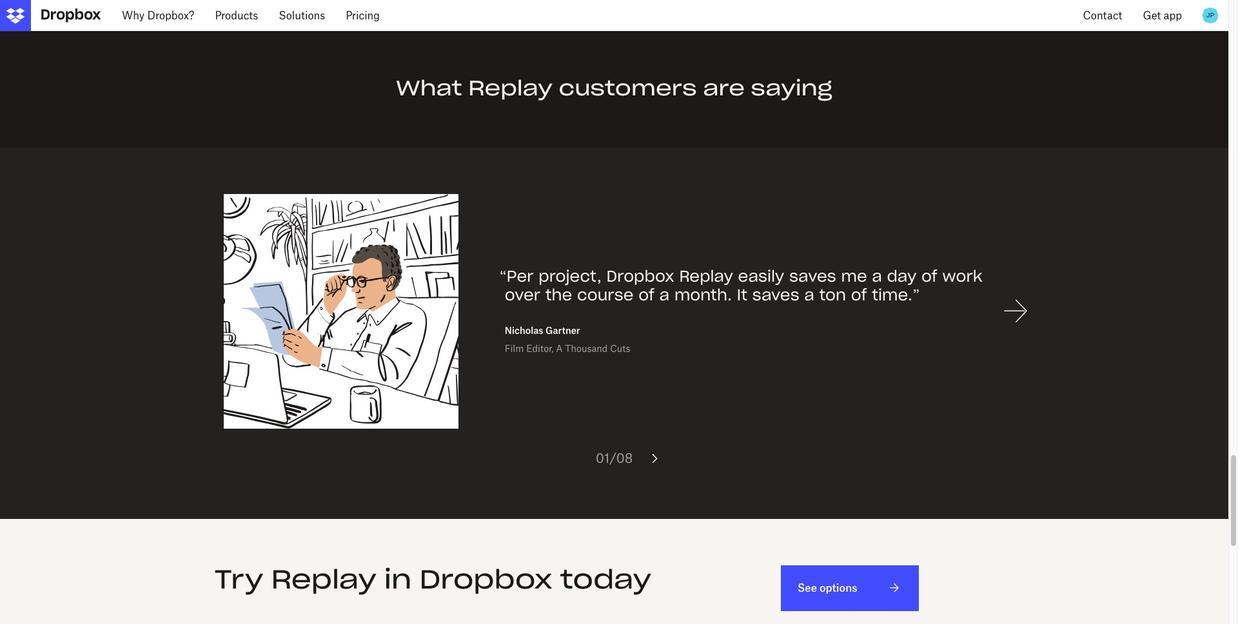 Task type: locate. For each thing, give the bounding box(es) containing it.
month.
[[675, 285, 732, 305]]

try replay in dropbox today
[[214, 563, 651, 596]]

day
[[887, 266, 917, 286]]

1 vertical spatial dropbox
[[419, 563, 552, 596]]

of right day
[[922, 266, 938, 286]]

saves left me on the top right of page
[[789, 266, 836, 286]]

easily
[[738, 266, 784, 286]]

2 vertical spatial replay
[[271, 563, 376, 596]]

of right ton
[[851, 285, 867, 305]]

film editor, a thousand cuts
[[505, 343, 630, 354]]

app
[[1164, 9, 1182, 22]]

0 vertical spatial replay
[[468, 75, 553, 102]]

of right course
[[639, 285, 655, 305]]

a left ton
[[804, 285, 814, 305]]

1 vertical spatial replay
[[679, 266, 733, 286]]

products
[[215, 9, 258, 22]]

saves
[[789, 266, 836, 286], [752, 285, 799, 305]]

01/08
[[596, 450, 633, 466]]

0 vertical spatial dropbox
[[607, 266, 674, 286]]

saying
[[751, 75, 832, 102]]

dropbox?
[[147, 9, 194, 22]]

solutions
[[279, 9, 325, 22]]

replay
[[468, 75, 553, 102], [679, 266, 733, 286], [271, 563, 376, 596]]

a
[[872, 266, 882, 286], [659, 285, 670, 305], [804, 285, 814, 305]]

man with grey hair and light skin sits at table. he adjusts glasses to read report image
[[224, 194, 458, 429]]

dropbox inside "per project, dropbox replay easily saves me a day of work over the course of a month. it saves a ton of time."
[[607, 266, 674, 286]]

a left month.
[[659, 285, 670, 305]]

editor,
[[526, 343, 554, 354]]

0 horizontal spatial of
[[639, 285, 655, 305]]

film
[[505, 343, 524, 354]]

replay inside "per project, dropbox replay easily saves me a day of work over the course of a month. it saves a ton of time."
[[679, 266, 733, 286]]

2 horizontal spatial replay
[[679, 266, 733, 286]]

dropbox
[[607, 266, 674, 286], [419, 563, 552, 596]]

today
[[560, 563, 651, 596]]

try
[[214, 563, 263, 596]]

1 horizontal spatial replay
[[468, 75, 553, 102]]

me
[[841, 266, 867, 286]]

of
[[922, 266, 938, 286], [639, 285, 655, 305], [851, 285, 867, 305]]

1 horizontal spatial dropbox
[[607, 266, 674, 286]]

solutions button
[[268, 0, 336, 31]]

see options
[[798, 582, 857, 595]]

a right me on the top right of page
[[872, 266, 882, 286]]

in
[[384, 563, 412, 596]]

replay for try replay in dropbox today
[[271, 563, 376, 596]]

why
[[122, 9, 145, 22]]

contact button
[[1073, 0, 1133, 31]]

0 horizontal spatial replay
[[271, 563, 376, 596]]

2 horizontal spatial of
[[922, 266, 938, 286]]

why dropbox? button
[[112, 0, 205, 31]]

project,
[[539, 266, 602, 286]]

saves right the it
[[752, 285, 799, 305]]

get app button
[[1133, 0, 1192, 31]]



Task type: describe. For each thing, give the bounding box(es) containing it.
1 horizontal spatial a
[[804, 285, 814, 305]]

get
[[1143, 9, 1161, 22]]

products button
[[205, 0, 268, 31]]

thousand
[[565, 343, 608, 354]]

replay for what replay customers are saying
[[468, 75, 553, 102]]

contact
[[1083, 9, 1122, 22]]

"per
[[499, 266, 534, 286]]

jp button
[[1200, 5, 1221, 26]]

over
[[505, 285, 541, 305]]

what replay customers are saying
[[396, 75, 832, 102]]

get app
[[1143, 9, 1182, 22]]

0 horizontal spatial a
[[659, 285, 670, 305]]

0 horizontal spatial dropbox
[[419, 563, 552, 596]]

pricing
[[346, 9, 380, 22]]

jp
[[1207, 11, 1215, 19]]

are
[[703, 75, 745, 102]]

gartner
[[546, 325, 580, 336]]

nicholas
[[505, 325, 543, 336]]

why dropbox?
[[122, 9, 194, 22]]

cuts
[[610, 343, 630, 354]]

ton
[[819, 285, 846, 305]]

see
[[798, 582, 817, 595]]

nicholas gartner
[[505, 325, 580, 336]]

time."
[[872, 285, 920, 305]]

pricing link
[[336, 0, 390, 31]]

2 horizontal spatial a
[[872, 266, 882, 286]]

what
[[396, 75, 462, 102]]

see options link
[[781, 566, 919, 611]]

"per project, dropbox replay easily saves me a day of work over the course of a month. it saves a ton of time."
[[499, 266, 983, 305]]

course
[[577, 285, 634, 305]]

1 horizontal spatial of
[[851, 285, 867, 305]]

work
[[943, 266, 983, 286]]

the
[[545, 285, 572, 305]]

it
[[737, 285, 747, 305]]

a
[[556, 343, 563, 354]]

customers
[[559, 75, 697, 102]]

options
[[820, 582, 857, 595]]



Task type: vqa. For each thing, say whether or not it's contained in the screenshot.
Cuts
yes



